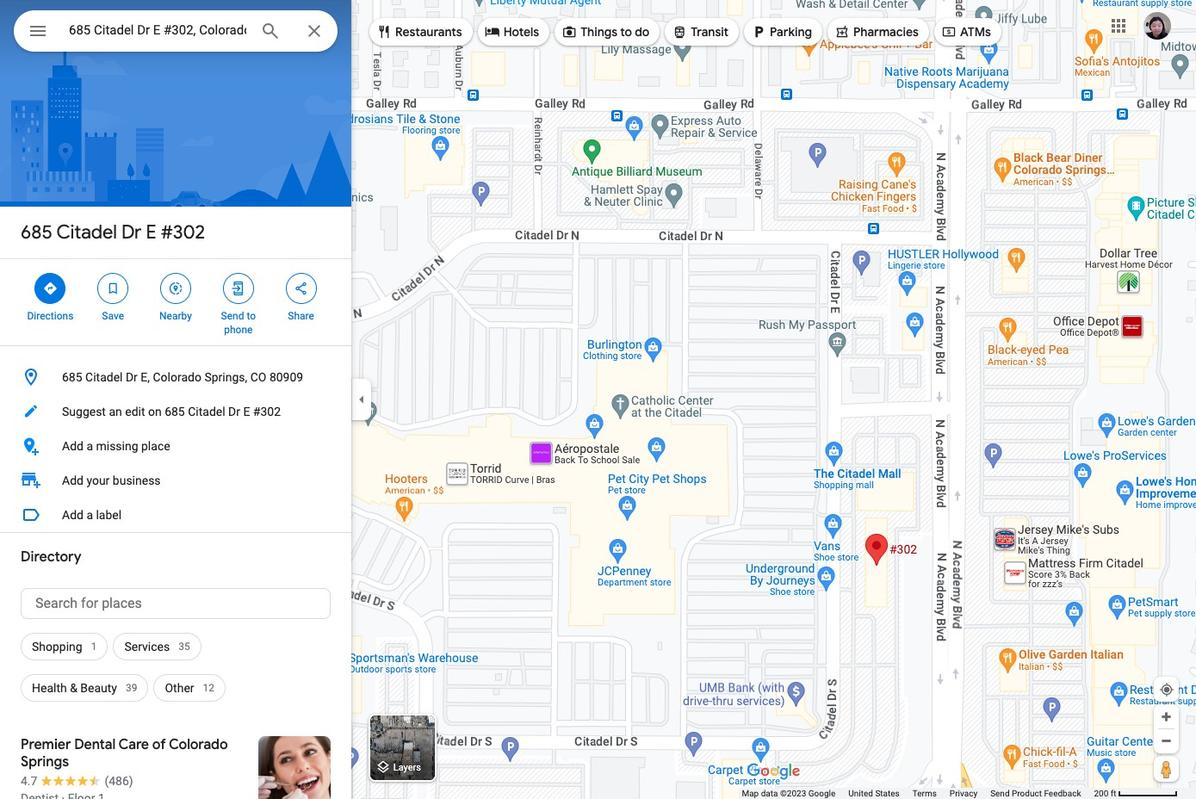 Task type: vqa. For each thing, say whether or not it's contained in the screenshot.


Task type: describe. For each thing, give the bounding box(es) containing it.
0 horizontal spatial e
[[146, 221, 156, 245]]

of
[[152, 737, 166, 754]]

phone
[[224, 324, 253, 336]]

your
[[86, 474, 110, 488]]

map
[[742, 789, 759, 799]]

35
[[178, 641, 190, 653]]

add your business
[[62, 474, 161, 488]]

 parking
[[751, 22, 812, 41]]

&
[[70, 681, 77, 695]]

1
[[91, 641, 97, 653]]

4.7
[[21, 774, 37, 788]]

add for add your business
[[62, 474, 84, 488]]

services 35
[[124, 640, 190, 654]]

39
[[126, 682, 137, 694]]

google
[[809, 789, 836, 799]]

none field inside 685 citadel dr e #302, colorado springs, co 80909 field
[[69, 20, 246, 40]]

place
[[141, 439, 170, 453]]

(486)
[[105, 774, 133, 788]]

footer inside google maps element
[[742, 788, 1094, 799]]

springs,
[[204, 370, 247, 384]]

springs
[[21, 754, 69, 771]]


[[672, 22, 688, 41]]

states
[[876, 789, 900, 799]]

e,
[[141, 370, 150, 384]]

 hotels
[[485, 22, 539, 41]]

dental
[[74, 737, 116, 754]]

show your location image
[[1160, 682, 1175, 698]]

200
[[1094, 789, 1109, 799]]

685 citadel dr e #302
[[21, 221, 205, 245]]

actions for 685 citadel dr e #302 region
[[0, 259, 351, 345]]

care
[[118, 737, 149, 754]]

premier
[[21, 737, 71, 754]]

add for add a label
[[62, 508, 84, 522]]

zoom in image
[[1160, 711, 1173, 724]]

685 citadel dr e #302 main content
[[0, 0, 351, 799]]

none text field inside 685 citadel dr e #302 main content
[[21, 588, 331, 619]]


[[751, 22, 767, 41]]

united
[[849, 789, 873, 799]]

#302 inside button
[[253, 405, 281, 419]]

map data ©2023 google
[[742, 789, 836, 799]]


[[562, 22, 577, 41]]

services
[[124, 640, 170, 654]]

ft
[[1111, 789, 1117, 799]]

685 citadel dr e, colorado springs, co 80909 button
[[0, 360, 351, 395]]

beauty
[[80, 681, 117, 695]]

dr for e
[[121, 221, 142, 245]]

health & beauty 39
[[32, 681, 137, 695]]


[[941, 22, 957, 41]]

send product feedback
[[991, 789, 1082, 799]]

product
[[1012, 789, 1042, 799]]

share
[[288, 310, 314, 322]]

pharmacies
[[854, 24, 919, 40]]

685 for 685 citadel dr e, colorado springs, co 80909
[[62, 370, 82, 384]]

directory
[[21, 549, 81, 566]]

edit
[[125, 405, 145, 419]]


[[168, 279, 183, 298]]

12
[[203, 682, 215, 694]]

suggest
[[62, 405, 106, 419]]

suggest an edit on 685 citadel dr e #302 button
[[0, 395, 351, 429]]

685 for 685 citadel dr e #302
[[21, 221, 52, 245]]

a for missing
[[86, 439, 93, 453]]

685 citadel dr e, colorado springs, co 80909
[[62, 370, 303, 384]]

e inside button
[[243, 405, 250, 419]]

layers
[[393, 763, 421, 774]]

label
[[96, 508, 122, 522]]

 transit
[[672, 22, 729, 41]]

citadel for e
[[56, 221, 117, 245]]

hotels
[[504, 24, 539, 40]]

200 ft
[[1094, 789, 1117, 799]]

add a missing place button
[[0, 429, 351, 463]]


[[105, 279, 121, 298]]

privacy button
[[950, 788, 978, 799]]

200 ft button
[[1094, 789, 1178, 799]]

685 Citadel Dr E #302, Colorado Springs, CO 80909 field
[[14, 10, 338, 52]]

business
[[113, 474, 161, 488]]

privacy
[[950, 789, 978, 799]]

shopping 1
[[32, 640, 97, 654]]



Task type: locate. For each thing, give the bounding box(es) containing it.
add
[[62, 439, 84, 453], [62, 474, 84, 488], [62, 508, 84, 522]]

1 vertical spatial 685
[[62, 370, 82, 384]]

©2023
[[780, 789, 807, 799]]

save
[[102, 310, 124, 322]]

colorado inside premier dental care of colorado springs
[[169, 737, 228, 754]]

1 vertical spatial dr
[[126, 370, 138, 384]]


[[376, 22, 392, 41]]

add a label button
[[0, 498, 351, 532]]

health
[[32, 681, 67, 695]]

add left your
[[62, 474, 84, 488]]

685 right on
[[165, 405, 185, 419]]

e down springs,
[[243, 405, 250, 419]]

685 up 
[[21, 221, 52, 245]]

citadel up 
[[56, 221, 117, 245]]

send up the phone
[[221, 310, 244, 322]]

dr left e,
[[126, 370, 138, 384]]

1 a from the top
[[86, 439, 93, 453]]


[[835, 22, 850, 41]]

send left product
[[991, 789, 1010, 799]]

1 vertical spatial add
[[62, 474, 84, 488]]

0 horizontal spatial 685
[[21, 221, 52, 245]]

a for label
[[86, 508, 93, 522]]

#302
[[161, 221, 205, 245], [253, 405, 281, 419]]

nearby
[[159, 310, 192, 322]]

restaurants
[[395, 24, 462, 40]]

feedback
[[1044, 789, 1082, 799]]

dr inside button
[[126, 370, 138, 384]]

a inside add a missing place button
[[86, 439, 93, 453]]

atms
[[960, 24, 991, 40]]

a
[[86, 439, 93, 453], [86, 508, 93, 522]]

2 vertical spatial citadel
[[188, 405, 225, 419]]

suggest an edit on 685 citadel dr e #302
[[62, 405, 281, 419]]

citadel inside button
[[85, 370, 123, 384]]

1 horizontal spatial to
[[621, 24, 632, 40]]

1 vertical spatial #302
[[253, 405, 281, 419]]

1 horizontal spatial e
[[243, 405, 250, 419]]

0 horizontal spatial to
[[247, 310, 256, 322]]

an
[[109, 405, 122, 419]]

missing
[[96, 439, 138, 453]]

add a label
[[62, 508, 122, 522]]

dr inside button
[[228, 405, 240, 419]]

1 vertical spatial send
[[991, 789, 1010, 799]]

add for add a missing place
[[62, 439, 84, 453]]

1 horizontal spatial #302
[[253, 405, 281, 419]]

0 vertical spatial a
[[86, 439, 93, 453]]

dr
[[121, 221, 142, 245], [126, 370, 138, 384], [228, 405, 240, 419]]


[[293, 279, 309, 298]]

send
[[221, 310, 244, 322], [991, 789, 1010, 799]]

1 vertical spatial to
[[247, 310, 256, 322]]

dr up actions for 685 citadel dr e #302 region
[[121, 221, 142, 245]]

colorado for of
[[169, 737, 228, 754]]

citadel inside button
[[188, 405, 225, 419]]

to inside  things to do
[[621, 24, 632, 40]]


[[28, 19, 48, 43]]

2 vertical spatial dr
[[228, 405, 240, 419]]

transit
[[691, 24, 729, 40]]

None field
[[69, 20, 246, 40]]

citadel up "an"
[[85, 370, 123, 384]]

0 vertical spatial to
[[621, 24, 632, 40]]

colorado
[[153, 370, 202, 384], [169, 737, 228, 754]]

directions
[[27, 310, 74, 322]]

zoom out image
[[1160, 735, 1173, 748]]

add your business link
[[0, 463, 351, 498]]

685
[[21, 221, 52, 245], [62, 370, 82, 384], [165, 405, 185, 419]]

send inside send to phone
[[221, 310, 244, 322]]

None text field
[[21, 588, 331, 619]]

0 vertical spatial dr
[[121, 221, 142, 245]]

collapse side panel image
[[352, 390, 371, 409]]

add a missing place
[[62, 439, 170, 453]]

685 inside button
[[62, 370, 82, 384]]


[[231, 279, 246, 298]]

colorado for e,
[[153, 370, 202, 384]]

co
[[250, 370, 267, 384]]

send product feedback button
[[991, 788, 1082, 799]]

citadel down springs,
[[188, 405, 225, 419]]

to left do
[[621, 24, 632, 40]]

send inside button
[[991, 789, 1010, 799]]

685 inside button
[[165, 405, 185, 419]]

a left missing
[[86, 439, 93, 453]]

0 vertical spatial send
[[221, 310, 244, 322]]

parking
[[770, 24, 812, 40]]

2 add from the top
[[62, 474, 84, 488]]

colorado inside button
[[153, 370, 202, 384]]

685 up suggest
[[62, 370, 82, 384]]

terms button
[[913, 788, 937, 799]]

shopping
[[32, 640, 82, 654]]

4.7 stars 486 reviews image
[[21, 773, 133, 790]]

3 add from the top
[[62, 508, 84, 522]]

a inside add a label button
[[86, 508, 93, 522]]

google account: michele murakami  
(michele.murakami@adept.ai) image
[[1144, 12, 1172, 39]]

send for send product feedback
[[991, 789, 1010, 799]]

google maps element
[[0, 0, 1197, 799]]

colorado right e,
[[153, 370, 202, 384]]

footer
[[742, 788, 1094, 799]]

0 vertical spatial colorado
[[153, 370, 202, 384]]

#302 up  on the left top
[[161, 221, 205, 245]]

2 vertical spatial 685
[[165, 405, 185, 419]]

 restaurants
[[376, 22, 462, 41]]

0 horizontal spatial send
[[221, 310, 244, 322]]

1 vertical spatial colorado
[[169, 737, 228, 754]]

premier dental care of colorado springs
[[21, 737, 228, 771]]

1 vertical spatial citadel
[[85, 370, 123, 384]]

other
[[165, 681, 194, 695]]

colorado right of
[[169, 737, 228, 754]]

to inside send to phone
[[247, 310, 256, 322]]

 atms
[[941, 22, 991, 41]]

0 horizontal spatial #302
[[161, 221, 205, 245]]

 button
[[14, 10, 62, 55]]

1 vertical spatial a
[[86, 508, 93, 522]]

80909
[[270, 370, 303, 384]]


[[43, 279, 58, 298]]

send to phone
[[221, 310, 256, 336]]

to
[[621, 24, 632, 40], [247, 310, 256, 322]]


[[485, 22, 500, 41]]

 search field
[[14, 10, 338, 55]]

dr down springs,
[[228, 405, 240, 419]]

e
[[146, 221, 156, 245], [243, 405, 250, 419]]

united states button
[[849, 788, 900, 799]]

to up the phone
[[247, 310, 256, 322]]

 pharmacies
[[835, 22, 919, 41]]

1 add from the top
[[62, 439, 84, 453]]

#302 down co
[[253, 405, 281, 419]]

0 vertical spatial add
[[62, 439, 84, 453]]

data
[[761, 789, 778, 799]]

2 a from the top
[[86, 508, 93, 522]]

 things to do
[[562, 22, 650, 41]]

add left label
[[62, 508, 84, 522]]

on
[[148, 405, 162, 419]]

citadel for e,
[[85, 370, 123, 384]]

0 vertical spatial e
[[146, 221, 156, 245]]

e up actions for 685 citadel dr e #302 region
[[146, 221, 156, 245]]

things
[[581, 24, 618, 40]]

show street view coverage image
[[1154, 756, 1179, 782]]

1 horizontal spatial send
[[991, 789, 1010, 799]]

add down suggest
[[62, 439, 84, 453]]

2 horizontal spatial 685
[[165, 405, 185, 419]]

a left label
[[86, 508, 93, 522]]

send for send to phone
[[221, 310, 244, 322]]

0 vertical spatial citadel
[[56, 221, 117, 245]]

united states
[[849, 789, 900, 799]]

do
[[635, 24, 650, 40]]

0 vertical spatial #302
[[161, 221, 205, 245]]

footer containing map data ©2023 google
[[742, 788, 1094, 799]]

1 vertical spatial e
[[243, 405, 250, 419]]

dr for e,
[[126, 370, 138, 384]]

2 vertical spatial add
[[62, 508, 84, 522]]

0 vertical spatial 685
[[21, 221, 52, 245]]

other 12
[[165, 681, 215, 695]]

1 horizontal spatial 685
[[62, 370, 82, 384]]



